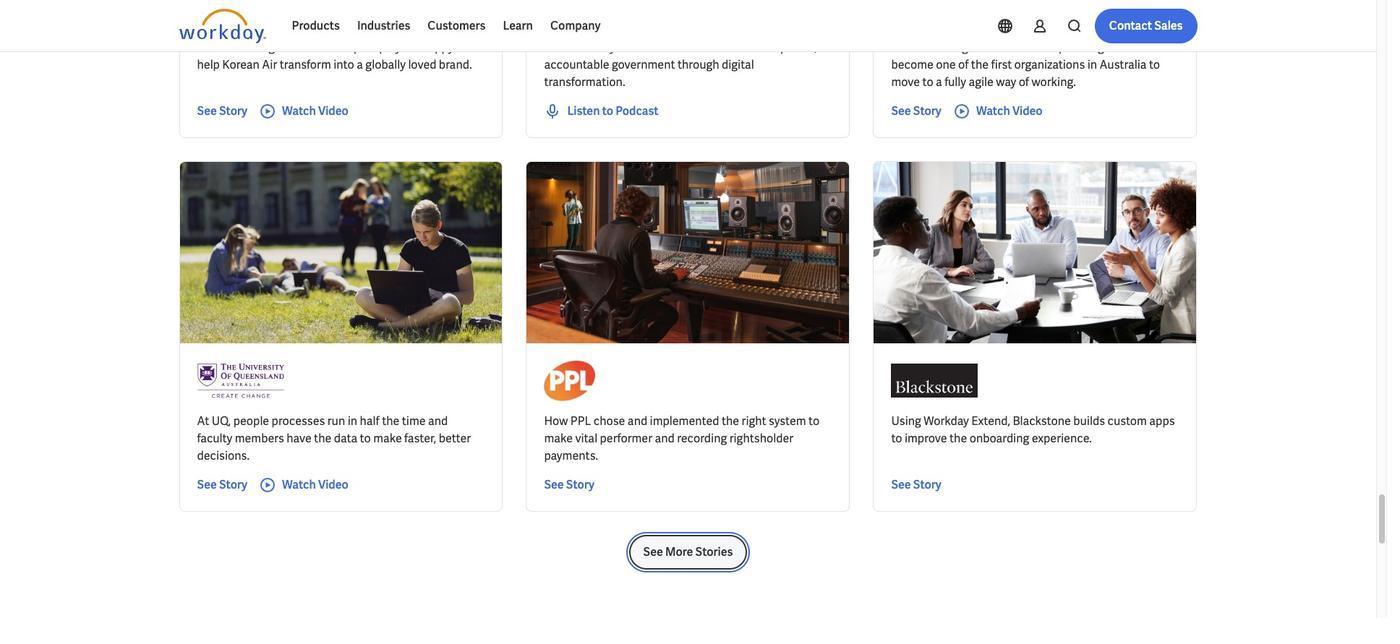 Task type: describe. For each thing, give the bounding box(es) containing it.
listen to podcast link
[[544, 103, 659, 120]]

see more stories button
[[629, 535, 748, 570]]

become
[[892, 57, 934, 72]]

transform
[[280, 57, 331, 72]]

watch video for have
[[282, 477, 349, 493]]

learn
[[503, 18, 533, 33]]

makes
[[306, 40, 340, 55]]

go to the homepage image
[[179, 9, 266, 43]]

phonographic performance limited (ppl-uk) image
[[544, 361, 595, 401]]

government
[[612, 57, 675, 72]]

see story link for telstra is using a new workforce planning tool to become one of the first organizations in australia to move to a fully agile way of working.
[[892, 103, 942, 120]]

city
[[595, 40, 616, 55]]

time
[[402, 414, 426, 429]]

to right move at the top right
[[923, 74, 934, 90]]

better
[[439, 431, 471, 446]]

understanding what makes top employees happy will help korean air transform into a globally loved brand.
[[197, 40, 474, 72]]

see story down improve
[[892, 477, 942, 493]]

0 horizontal spatial of
[[959, 57, 969, 72]]

business
[[358, 16, 399, 29]]

extend,
[[972, 414, 1011, 429]]

story for at uq, people processes run in half the time and faculty members have the data to make faster, better decisions.
[[219, 477, 247, 493]]

salt
[[544, 40, 565, 55]]

faculty
[[197, 431, 232, 446]]

see down payments. at the left of the page
[[544, 477, 564, 493]]

1 horizontal spatial and
[[628, 414, 648, 429]]

see down improve
[[892, 477, 911, 493]]

blackstone image
[[892, 361, 978, 401]]

apps
[[1150, 414, 1175, 429]]

one
[[936, 57, 956, 72]]

transparent,
[[753, 40, 818, 55]]

agile
[[969, 74, 994, 90]]

chose
[[594, 414, 625, 429]]

a left the new
[[971, 40, 977, 55]]

story down payments. at the left of the page
[[566, 477, 595, 493]]

see story for at uq, people processes run in half the time and faculty members have the data to make faster, better decisions.
[[197, 477, 247, 493]]

salt lake city cio shares how to build a transparent, accountable government through digital transformation.
[[544, 40, 818, 90]]

customers button
[[419, 9, 494, 43]]

video for globally
[[318, 103, 349, 118]]

clear all
[[566, 16, 604, 29]]

telstra is using a new workforce planning tool to become one of the first organizations in australia to move to a fully agile way of working.
[[892, 40, 1161, 90]]

see down 'help'
[[197, 103, 217, 118]]

improve
[[905, 431, 947, 446]]

watch video link for into
[[259, 103, 349, 120]]

industries button
[[349, 9, 419, 43]]

digital
[[722, 57, 754, 72]]

clear all button
[[561, 8, 608, 37]]

business outcome
[[358, 16, 444, 29]]

see story link for at uq, people processes run in half the time and faculty members have the data to make faster, better decisions.
[[197, 477, 247, 494]]

using
[[892, 414, 922, 429]]

run
[[328, 414, 345, 429]]

top
[[343, 40, 360, 55]]

see story for telstra is using a new workforce planning tool to become one of the first organizations in australia to move to a fully agile way of working.
[[892, 103, 942, 118]]

shares
[[641, 40, 676, 55]]

vital
[[575, 431, 598, 446]]

the university of queensland image
[[197, 361, 284, 401]]

company button
[[542, 9, 610, 43]]

will
[[456, 40, 474, 55]]

more inside button
[[496, 16, 521, 29]]

see story link down payments. at the left of the page
[[544, 477, 595, 494]]

right
[[742, 414, 767, 429]]

salt lake city corporation image
[[544, 0, 585, 27]]

processes
[[272, 414, 325, 429]]

new
[[980, 40, 1002, 55]]

1 vertical spatial of
[[1019, 74, 1030, 90]]

through
[[678, 57, 720, 72]]

the inside "telstra is using a new workforce planning tool to become one of the first organizations in australia to move to a fully agile way of working."
[[971, 57, 989, 72]]

cio
[[618, 40, 638, 55]]

brand.
[[439, 57, 472, 72]]

in inside "telstra is using a new workforce planning tool to become one of the first organizations in australia to move to a fully agile way of working."
[[1088, 57, 1098, 72]]

contact sales
[[1110, 18, 1183, 33]]

the inside how ppl chose and implemented the right system to make vital performer and recording rightsholder payments.
[[722, 414, 739, 429]]

stories
[[696, 545, 733, 560]]

more button
[[485, 8, 550, 37]]

to inside how ppl chose and implemented the right system to make vital performer and recording rightsholder payments.
[[809, 414, 820, 429]]

transformation.
[[544, 74, 625, 90]]

using
[[940, 40, 969, 55]]

make inside how ppl chose and implemented the right system to make vital performer and recording rightsholder payments.
[[544, 431, 573, 446]]

see story down payments. at the left of the page
[[544, 477, 595, 493]]

uq,
[[212, 414, 231, 429]]

payments.
[[544, 448, 598, 464]]

company
[[551, 18, 601, 33]]

to inside "using workday extend, blackstone builds custom apps to improve the onboarding experience."
[[892, 431, 903, 446]]

see down decisions.
[[197, 477, 217, 493]]

a inside understanding what makes top employees happy will help korean air transform into a globally loved brand.
[[357, 57, 363, 72]]

members
[[235, 431, 284, 446]]

builds
[[1074, 414, 1105, 429]]

see inside 'button'
[[644, 545, 663, 560]]

into
[[334, 57, 354, 72]]

performer
[[600, 431, 653, 446]]

what
[[277, 40, 304, 55]]

recording
[[677, 431, 727, 446]]

the right half
[[382, 414, 400, 429]]

story down improve
[[914, 477, 942, 493]]

industries
[[357, 18, 410, 33]]

build
[[716, 40, 742, 55]]

globally
[[366, 57, 406, 72]]

topic
[[191, 16, 215, 29]]

understanding
[[197, 40, 275, 55]]

watch video for a
[[282, 103, 349, 118]]

australia
[[1100, 57, 1147, 72]]

see story link for understanding what makes top employees happy will help korean air transform into a globally loved brand.
[[197, 103, 247, 120]]

first
[[991, 57, 1012, 72]]

help
[[197, 57, 220, 72]]

accountable
[[544, 57, 610, 72]]

the down run
[[314, 431, 332, 446]]

data
[[334, 431, 358, 446]]

experience.
[[1032, 431, 1092, 446]]



Task type: locate. For each thing, give the bounding box(es) containing it.
to inside at uq, people processes run in half the time and faculty members have the data to make faster, better decisions.
[[360, 431, 371, 446]]

see more stories
[[644, 545, 733, 560]]

to right tool
[[1130, 40, 1141, 55]]

see story
[[197, 103, 247, 118], [892, 103, 942, 118], [197, 477, 247, 493], [544, 477, 595, 493], [892, 477, 942, 493]]

the
[[971, 57, 989, 72], [382, 414, 400, 429], [722, 414, 739, 429], [314, 431, 332, 446], [950, 431, 967, 446]]

organizations
[[1015, 57, 1085, 72]]

watch video link down way
[[953, 103, 1043, 120]]

way
[[996, 74, 1017, 90]]

a
[[745, 40, 751, 55], [971, 40, 977, 55], [357, 57, 363, 72], [936, 74, 943, 90]]

to down half
[[360, 431, 371, 446]]

1 vertical spatial more
[[666, 545, 693, 560]]

video down at uq, people processes run in half the time and faculty members have the data to make faster, better decisions.
[[318, 477, 349, 493]]

listen to podcast
[[568, 103, 659, 118]]

outcome
[[401, 16, 444, 29]]

watch down have
[[282, 477, 316, 493]]

see down move at the top right
[[892, 103, 911, 118]]

industry
[[267, 16, 306, 29]]

the left "right"
[[722, 414, 739, 429]]

watch video link down transform
[[259, 103, 349, 120]]

make down how on the left bottom of page
[[544, 431, 573, 446]]

video for the
[[318, 477, 349, 493]]

to
[[703, 40, 714, 55], [1130, 40, 1141, 55], [1150, 57, 1161, 72], [923, 74, 934, 90], [602, 103, 614, 118], [809, 414, 820, 429], [360, 431, 371, 446], [892, 431, 903, 446]]

the up agile
[[971, 57, 989, 72]]

topic button
[[179, 8, 244, 37]]

to right australia
[[1150, 57, 1161, 72]]

watch video
[[282, 103, 349, 118], [977, 103, 1043, 118], [282, 477, 349, 493]]

and inside at uq, people processes run in half the time and faculty members have the data to make faster, better decisions.
[[428, 414, 448, 429]]

how
[[544, 414, 568, 429]]

see story link down decisions.
[[197, 477, 247, 494]]

korean
[[222, 57, 260, 72]]

0 horizontal spatial in
[[348, 414, 357, 429]]

watch down transform
[[282, 103, 316, 118]]

and up performer
[[628, 414, 648, 429]]

watch for members
[[282, 477, 316, 493]]

onboarding
[[970, 431, 1030, 446]]

business outcome button
[[346, 8, 473, 37]]

products button
[[283, 9, 349, 43]]

at
[[197, 414, 209, 429]]

see story down 'help'
[[197, 103, 247, 118]]

more right customers
[[496, 16, 521, 29]]

is
[[929, 40, 938, 55]]

see story down decisions.
[[197, 477, 247, 493]]

0 horizontal spatial make
[[373, 431, 402, 446]]

listen
[[568, 103, 600, 118]]

story for telstra is using a new workforce planning tool to become one of the first organizations in australia to move to a fully agile way of working.
[[914, 103, 942, 118]]

video down way
[[1013, 103, 1043, 118]]

0 vertical spatial of
[[959, 57, 969, 72]]

story for understanding what makes top employees happy will help korean air transform into a globally loved brand.
[[219, 103, 247, 118]]

0 horizontal spatial more
[[496, 16, 521, 29]]

workday
[[924, 414, 969, 429]]

to inside salt lake city cio shares how to build a transparent, accountable government through digital transformation.
[[703, 40, 714, 55]]

of
[[959, 57, 969, 72], [1019, 74, 1030, 90]]

fully
[[945, 74, 967, 90]]

1 make from the left
[[373, 431, 402, 446]]

faster,
[[405, 431, 436, 446]]

more inside 'button'
[[666, 545, 693, 560]]

customers
[[428, 18, 486, 33]]

move
[[892, 74, 920, 90]]

0 horizontal spatial and
[[428, 414, 448, 429]]

story down korean on the top left
[[219, 103, 247, 118]]

of right way
[[1019, 74, 1030, 90]]

have
[[287, 431, 312, 446]]

custom
[[1108, 414, 1147, 429]]

learn button
[[494, 9, 542, 43]]

how ppl chose and implemented the right system to make vital performer and recording rightsholder payments.
[[544, 414, 820, 464]]

0 vertical spatial in
[[1088, 57, 1098, 72]]

make
[[373, 431, 402, 446], [544, 431, 573, 446]]

employees
[[363, 40, 419, 55]]

lake
[[567, 40, 592, 55]]

the inside "using workday extend, blackstone builds custom apps to improve the onboarding experience."
[[950, 431, 967, 446]]

a right build
[[745, 40, 751, 55]]

story down move at the top right
[[914, 103, 942, 118]]

blackstone
[[1013, 414, 1071, 429]]

a right into
[[357, 57, 363, 72]]

watch video link down have
[[259, 477, 349, 494]]

korean air lines co., ltd. image
[[197, 0, 324, 27]]

make down half
[[373, 431, 402, 446]]

Search Customer Stories text field
[[992, 9, 1169, 35]]

see story down move at the top right
[[892, 103, 942, 118]]

of right one at top right
[[959, 57, 969, 72]]

telstra
[[892, 40, 926, 55]]

in inside at uq, people processes run in half the time and faculty members have the data to make faster, better decisions.
[[348, 414, 357, 429]]

watch video link for members
[[259, 477, 349, 494]]

air
[[262, 57, 277, 72]]

implemented
[[650, 414, 720, 429]]

story down decisions.
[[219, 477, 247, 493]]

see left stories
[[644, 545, 663, 560]]

sales
[[1155, 18, 1183, 33]]

decisions.
[[197, 448, 250, 464]]

watch video down transform
[[282, 103, 349, 118]]

products
[[292, 18, 340, 33]]

to right how
[[703, 40, 714, 55]]

more left stories
[[666, 545, 693, 560]]

ppl
[[571, 414, 591, 429]]

watch for into
[[282, 103, 316, 118]]

working.
[[1032, 74, 1076, 90]]

all
[[592, 16, 604, 29]]

watch video down have
[[282, 477, 349, 493]]

the down "workday"
[[950, 431, 967, 446]]

1 horizontal spatial more
[[666, 545, 693, 560]]

people
[[233, 414, 269, 429]]

contact sales link
[[1095, 9, 1198, 43]]

watch for of
[[977, 103, 1011, 118]]

industry button
[[256, 8, 335, 37]]

half
[[360, 414, 380, 429]]

see story link down improve
[[892, 477, 942, 494]]

story
[[219, 103, 247, 118], [914, 103, 942, 118], [219, 477, 247, 493], [566, 477, 595, 493], [914, 477, 942, 493]]

see story for understanding what makes top employees happy will help korean air transform into a globally loved brand.
[[197, 103, 247, 118]]

workforce
[[1004, 40, 1057, 55]]

make inside at uq, people processes run in half the time and faculty members have the data to make faster, better decisions.
[[373, 431, 402, 446]]

happy
[[422, 40, 454, 55]]

tool
[[1107, 40, 1128, 55]]

a inside salt lake city cio shares how to build a transparent, accountable government through digital transformation.
[[745, 40, 751, 55]]

watch video down way
[[977, 103, 1043, 118]]

1 vertical spatial in
[[348, 414, 357, 429]]

clear
[[566, 16, 590, 29]]

and up better
[[428, 414, 448, 429]]

to right listen
[[602, 103, 614, 118]]

0 vertical spatial more
[[496, 16, 521, 29]]

watch video for the
[[977, 103, 1043, 118]]

1 horizontal spatial of
[[1019, 74, 1030, 90]]

watch down agile
[[977, 103, 1011, 118]]

watch video link
[[259, 103, 349, 120], [953, 103, 1043, 120], [259, 477, 349, 494]]

to right system at the bottom right of the page
[[809, 414, 820, 429]]

in down planning
[[1088, 57, 1098, 72]]

more
[[496, 16, 521, 29], [666, 545, 693, 560]]

a left the fully
[[936, 74, 943, 90]]

in right run
[[348, 414, 357, 429]]

1 horizontal spatial in
[[1088, 57, 1098, 72]]

video for first
[[1013, 103, 1043, 118]]

to down using
[[892, 431, 903, 446]]

rightsholder
[[730, 431, 794, 446]]

1 horizontal spatial make
[[544, 431, 573, 446]]

see story link down move at the top right
[[892, 103, 942, 120]]

watch video link for of
[[953, 103, 1043, 120]]

and down implemented
[[655, 431, 675, 446]]

2 horizontal spatial and
[[655, 431, 675, 446]]

video
[[318, 103, 349, 118], [1013, 103, 1043, 118], [318, 477, 349, 493]]

planning
[[1059, 40, 1105, 55]]

using workday extend, blackstone builds custom apps to improve the onboarding experience.
[[892, 414, 1175, 446]]

see story link down 'help'
[[197, 103, 247, 120]]

how
[[678, 40, 700, 55]]

2 make from the left
[[544, 431, 573, 446]]

and
[[428, 414, 448, 429], [628, 414, 648, 429], [655, 431, 675, 446]]

video down into
[[318, 103, 349, 118]]



Task type: vqa. For each thing, say whether or not it's contained in the screenshot.
THE STORY related to Telstra is using a new workforce planning tool to become one of the first organizations in Australia to move to a fully agile way of working.
yes



